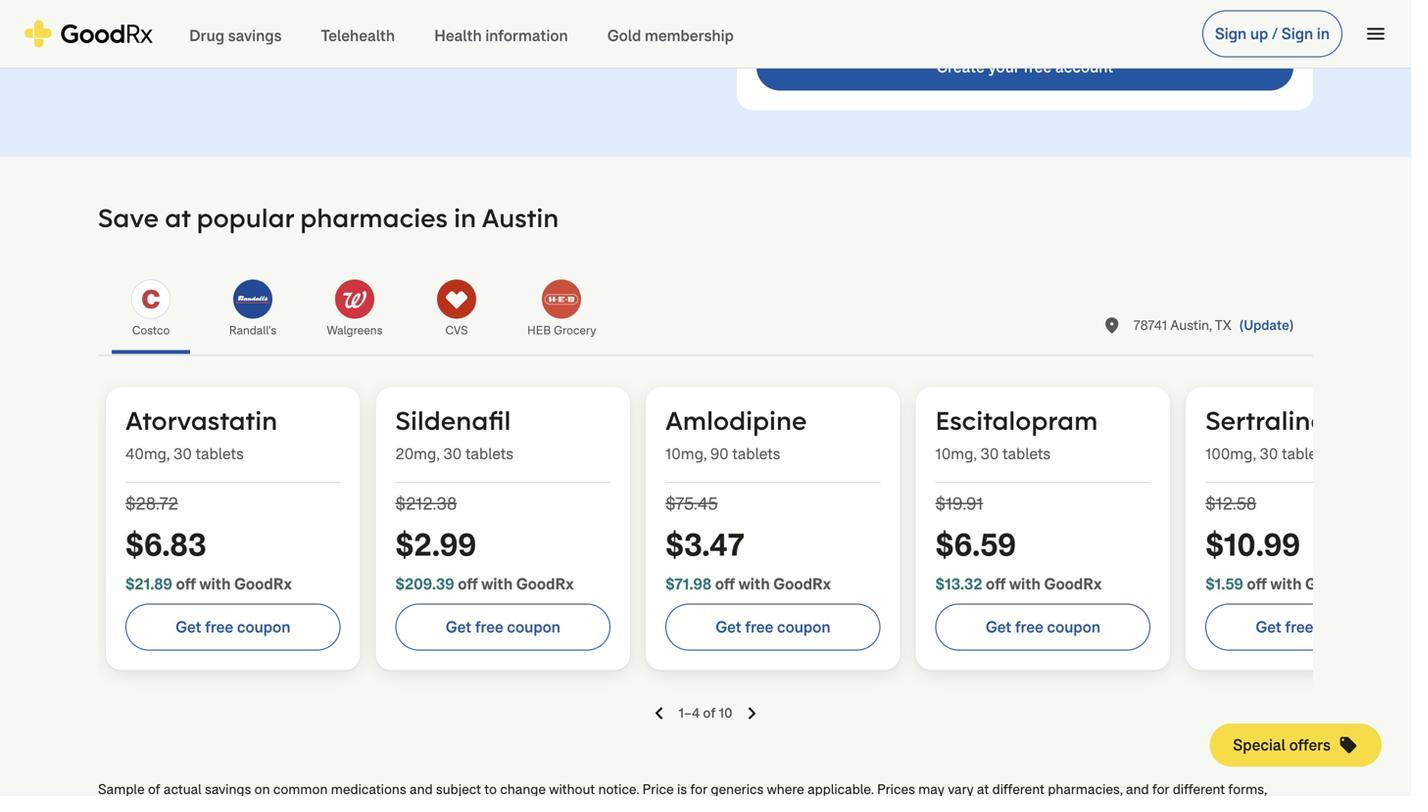 Task type: vqa. For each thing, say whether or not it's contained in the screenshot.


Task type: locate. For each thing, give the bounding box(es) containing it.
off inside $28.72 $6.83 $21.89 off with goodrx
[[176, 574, 196, 595]]

$3.47
[[666, 525, 745, 566]]

special offers local_offer
[[1233, 736, 1358, 756]]

number of slides in the carousel element
[[679, 704, 733, 724]]

$2.99
[[396, 525, 477, 566]]

local_offer
[[1339, 736, 1358, 756]]

get
[[176, 617, 202, 638], [446, 617, 472, 638], [716, 617, 742, 638], [986, 617, 1012, 638], [1256, 617, 1282, 638]]

3 get from the left
[[716, 617, 742, 638]]

30 for $6.83
[[173, 444, 192, 464]]

randall's
[[229, 323, 277, 339]]

0 horizontal spatial sign
[[1215, 24, 1247, 44]]

1 coupon from the left
[[237, 617, 290, 638]]

5 coupon from the left
[[1317, 617, 1371, 638]]

free
[[1024, 57, 1052, 77], [205, 617, 233, 638], [475, 617, 503, 638], [745, 617, 774, 638], [1015, 617, 1044, 638], [1285, 617, 1314, 638]]

2 off from the left
[[458, 574, 478, 595]]

tablets down sertraline
[[1282, 444, 1330, 464]]

4 get free coupon from the left
[[986, 617, 1101, 638]]

free down $19.91 $6.59 $13.32 off with goodrx
[[1015, 617, 1044, 638]]

0 horizontal spatial 10mg,
[[666, 444, 707, 464]]

sign up / sign in button
[[1202, 10, 1343, 57]]

30 right 40mg, at the bottom left of the page
[[173, 444, 192, 464]]

get down $3.47
[[716, 617, 742, 638]]

with down "$6.83"
[[199, 574, 231, 595]]

2 goodrx from the left
[[516, 574, 574, 595]]

special
[[1233, 736, 1286, 756]]

4 with from the left
[[1009, 574, 1041, 595]]

3 coupon from the left
[[777, 617, 831, 638]]

with down $3.47
[[739, 574, 770, 595]]

off for $6.59
[[986, 574, 1006, 595]]

get down '$6.59'
[[986, 617, 1012, 638]]

$19.91
[[936, 492, 983, 516]]

tablets inside 'sertraline 100mg, 30 tablets'
[[1282, 444, 1330, 464]]

100mg,
[[1206, 444, 1256, 464]]

goodrx for $3.47
[[773, 574, 831, 595]]

amlodipine
[[666, 404, 807, 438]]

off
[[176, 574, 196, 595], [458, 574, 478, 595], [715, 574, 735, 595], [986, 574, 1006, 595], [1247, 574, 1267, 595]]

2 get free coupon from the left
[[446, 617, 561, 638]]

1 vertical spatial in
[[454, 201, 476, 235]]

30 inside escitalopram 10mg, 30 tablets
[[981, 444, 999, 464]]

off for $2.99
[[458, 574, 478, 595]]

off for $6.83
[[176, 574, 196, 595]]

1 30 from the left
[[173, 444, 192, 464]]

$19.91 $6.59 $13.32 off with goodrx
[[936, 492, 1102, 595]]

goodrx yellow cross logo image
[[24, 20, 154, 48]]

tablets down the escitalopram
[[1003, 444, 1051, 464]]

$212.38
[[396, 492, 457, 516]]

in inside sign up / sign in button
[[1317, 24, 1330, 44]]

1 get from the left
[[176, 617, 202, 638]]

with for $3.47
[[739, 574, 770, 595]]

heb grocery button
[[508, 268, 616, 354]]

austin,
[[1170, 316, 1212, 335]]

get free coupon down $75.45 $3.47 $71.98 off with goodrx
[[716, 617, 831, 638]]

next image
[[748, 708, 756, 720]]

goodrx for $10.99
[[1305, 574, 1363, 595]]

in for pharmacies
[[454, 201, 476, 235]]

1 goodrx from the left
[[234, 574, 292, 595]]

tablets inside amlodipine 10mg, 90 tablets
[[733, 444, 781, 464]]

costco button
[[100, 268, 202, 354]]

off for $3.47
[[715, 574, 735, 595]]

with for $6.83
[[199, 574, 231, 595]]

30 inside sildenafil 20mg, 30 tablets
[[443, 444, 462, 464]]

1 tablets from the left
[[196, 444, 244, 464]]

with for $10.99
[[1271, 574, 1302, 595]]

get down $10.99
[[1256, 617, 1282, 638]]

$28.72
[[125, 492, 178, 516]]

20mg,
[[396, 444, 440, 464]]

$1.59
[[1206, 574, 1244, 595]]

with inside $19.91 $6.59 $13.32 off with goodrx
[[1009, 574, 1041, 595]]

30 down sertraline
[[1260, 444, 1278, 464]]

/
[[1272, 24, 1278, 44]]

1 10mg, from the left
[[666, 444, 707, 464]]

free right your
[[1024, 57, 1052, 77]]

free for $6.59
[[1015, 617, 1044, 638]]

free down '$212.38 $2.99 $209.39 off with goodrx'
[[475, 617, 503, 638]]

3 off from the left
[[715, 574, 735, 595]]

30
[[173, 444, 192, 464], [443, 444, 462, 464], [981, 444, 999, 464], [1260, 444, 1278, 464]]

4 goodrx from the left
[[1044, 574, 1102, 595]]

10mg, for $3.47
[[666, 444, 707, 464]]

amlodipine 10mg, 90 tablets
[[666, 404, 807, 464]]

drug
[[189, 25, 224, 46]]

tablets inside escitalopram 10mg, 30 tablets
[[1003, 444, 1051, 464]]

10mg, up $19.91
[[936, 444, 977, 464]]

$12.58 $10.99 $1.59 off with goodrx
[[1206, 492, 1363, 595]]

5 off from the left
[[1247, 574, 1267, 595]]

coupon for $3.47
[[777, 617, 831, 638]]

free inside create your free account button
[[1024, 57, 1052, 77]]

5 tablets from the left
[[1282, 444, 1330, 464]]

with inside '$212.38 $2.99 $209.39 off with goodrx'
[[481, 574, 513, 595]]

off right $21.89
[[176, 574, 196, 595]]

$71.98
[[666, 574, 712, 595]]

4 get from the left
[[986, 617, 1012, 638]]

sign right /
[[1282, 24, 1314, 44]]

menu
[[1364, 22, 1388, 46]]

goodrx inside $19.91 $6.59 $13.32 off with goodrx
[[1044, 574, 1102, 595]]

1 horizontal spatial 10mg,
[[936, 444, 977, 464]]

costco
[[132, 323, 170, 339]]

2 tablets from the left
[[466, 444, 514, 464]]

30 down the escitalopram
[[981, 444, 999, 464]]

10mg,
[[666, 444, 707, 464], [936, 444, 977, 464]]

with inside $28.72 $6.83 $21.89 off with goodrx
[[199, 574, 231, 595]]

goodrx inside $28.72 $6.83 $21.89 off with goodrx
[[234, 574, 292, 595]]

sildenafil
[[396, 404, 511, 438]]

get free coupon down '$212.38 $2.99 $209.39 off with goodrx'
[[446, 617, 561, 638]]

free down $75.45 $3.47 $71.98 off with goodrx
[[745, 617, 774, 638]]

tablets inside sildenafil 20mg, 30 tablets
[[466, 444, 514, 464]]

5 goodrx from the left
[[1305, 574, 1363, 595]]

5 with from the left
[[1271, 574, 1302, 595]]

10
[[719, 705, 733, 723]]

2 30 from the left
[[443, 444, 462, 464]]

goodrx for $6.83
[[234, 574, 292, 595]]

health information link
[[415, 0, 588, 69]]

off right $71.98
[[715, 574, 735, 595]]

get down $209.39
[[446, 617, 472, 638]]

tablets
[[196, 444, 244, 464], [466, 444, 514, 464], [733, 444, 781, 464], [1003, 444, 1051, 464], [1282, 444, 1330, 464]]

in left austin
[[454, 201, 476, 235]]

off right $209.39
[[458, 574, 478, 595]]

tablets down sildenafil
[[466, 444, 514, 464]]

with inside $12.58 $10.99 $1.59 off with goodrx
[[1271, 574, 1302, 595]]

sertraline 100mg, 30 tablets
[[1206, 404, 1330, 464]]

(update)
[[1240, 316, 1294, 335]]

get free coupon down $12.58 $10.99 $1.59 off with goodrx
[[1256, 617, 1371, 638]]

gold
[[607, 25, 641, 46]]

up
[[1251, 24, 1269, 44]]

dialog
[[0, 0, 1411, 797]]

3 with from the left
[[739, 574, 770, 595]]

off inside $19.91 $6.59 $13.32 off with goodrx
[[986, 574, 1006, 595]]

4 coupon from the left
[[1047, 617, 1101, 638]]

2 get from the left
[[446, 617, 472, 638]]

2 with from the left
[[481, 574, 513, 595]]

3 get free coupon from the left
[[716, 617, 831, 638]]

with
[[199, 574, 231, 595], [481, 574, 513, 595], [739, 574, 770, 595], [1009, 574, 1041, 595], [1271, 574, 1302, 595]]

off inside $12.58 $10.99 $1.59 off with goodrx
[[1247, 574, 1267, 595]]

10mg, inside amlodipine 10mg, 90 tablets
[[666, 444, 707, 464]]

3 tablets from the left
[[733, 444, 781, 464]]

4 30 from the left
[[1260, 444, 1278, 464]]

savings
[[228, 25, 282, 46]]

get free coupon for $10.99
[[1256, 617, 1371, 638]]

goodrx
[[234, 574, 292, 595], [516, 574, 574, 595], [773, 574, 831, 595], [1044, 574, 1102, 595], [1305, 574, 1363, 595]]

in for sign
[[1317, 24, 1330, 44]]

with for $6.59
[[1009, 574, 1041, 595]]

with for $2.99
[[481, 574, 513, 595]]

goodrx inside '$212.38 $2.99 $209.39 off with goodrx'
[[516, 574, 574, 595]]

get down "$6.83"
[[176, 617, 202, 638]]

4 off from the left
[[986, 574, 1006, 595]]

your
[[988, 57, 1020, 77]]

free for $3.47
[[745, 617, 774, 638]]

get free coupon down $28.72 $6.83 $21.89 off with goodrx
[[176, 617, 290, 638]]

with down $10.99
[[1271, 574, 1302, 595]]

coupon
[[237, 617, 290, 638], [507, 617, 561, 638], [777, 617, 831, 638], [1047, 617, 1101, 638], [1317, 617, 1371, 638]]

30 down sildenafil
[[443, 444, 462, 464]]

tablets down atorvastatin
[[196, 444, 244, 464]]

sertraline
[[1206, 404, 1326, 438]]

1 horizontal spatial in
[[1317, 24, 1330, 44]]

off right '$13.32'
[[986, 574, 1006, 595]]

in
[[1317, 24, 1330, 44], [454, 201, 476, 235]]

tablets right 90
[[733, 444, 781, 464]]

1 with from the left
[[199, 574, 231, 595]]

sign up / sign in
[[1215, 24, 1330, 44]]

tablets inside the atorvastatin 40mg, 30 tablets
[[196, 444, 244, 464]]

5 get free coupon from the left
[[1256, 617, 1371, 638]]

save
[[98, 201, 159, 235]]

off inside '$212.38 $2.99 $209.39 off with goodrx'
[[458, 574, 478, 595]]

in right /
[[1317, 24, 1330, 44]]

sign
[[1215, 24, 1247, 44], [1282, 24, 1314, 44]]

0 horizontal spatial in
[[454, 201, 476, 235]]

1 horizontal spatial sign
[[1282, 24, 1314, 44]]

get for $6.83
[[176, 617, 202, 638]]

free down $28.72 $6.83 $21.89 off with goodrx
[[205, 617, 233, 638]]

10mg, left 90
[[666, 444, 707, 464]]

78741 austin, tx (update)
[[1134, 316, 1294, 335]]

off inside $75.45 $3.47 $71.98 off with goodrx
[[715, 574, 735, 595]]

30 inside 'sertraline 100mg, 30 tablets'
[[1260, 444, 1278, 464]]

free down $12.58 $10.99 $1.59 off with goodrx
[[1285, 617, 1314, 638]]

2 coupon from the left
[[507, 617, 561, 638]]

1 off from the left
[[176, 574, 196, 595]]

heb grocery
[[527, 323, 596, 339]]

10mg, inside escitalopram 10mg, 30 tablets
[[936, 444, 977, 464]]

with right $209.39
[[481, 574, 513, 595]]

get free coupon down $19.91 $6.59 $13.32 off with goodrx
[[986, 617, 1101, 638]]

grocery
[[554, 323, 596, 339]]

tablets for $6.83
[[196, 444, 244, 464]]

4 tablets from the left
[[1003, 444, 1051, 464]]

0 vertical spatial in
[[1317, 24, 1330, 44]]

goodrx inside $12.58 $10.99 $1.59 off with goodrx
[[1305, 574, 1363, 595]]

5 get from the left
[[1256, 617, 1282, 638]]

$212.38 $2.99 $209.39 off with goodrx
[[396, 492, 574, 595]]

cvs
[[445, 323, 468, 339]]

with down '$6.59'
[[1009, 574, 1041, 595]]

off right $1.59
[[1247, 574, 1267, 595]]

30 for $10.99
[[1260, 444, 1278, 464]]

2 10mg, from the left
[[936, 444, 977, 464]]

sign left up
[[1215, 24, 1247, 44]]

30 for $2.99
[[443, 444, 462, 464]]

get free coupon
[[176, 617, 290, 638], [446, 617, 561, 638], [716, 617, 831, 638], [986, 617, 1101, 638], [1256, 617, 1371, 638]]

get free coupon for $6.59
[[986, 617, 1101, 638]]

goodrx inside $75.45 $3.47 $71.98 off with goodrx
[[773, 574, 831, 595]]

with inside $75.45 $3.47 $71.98 off with goodrx
[[739, 574, 770, 595]]

1 get free coupon from the left
[[176, 617, 290, 638]]

30 for $6.59
[[981, 444, 999, 464]]

3 30 from the left
[[981, 444, 999, 464]]

membership
[[645, 25, 734, 46]]

walgreens button
[[304, 268, 406, 354]]

3 goodrx from the left
[[773, 574, 831, 595]]

goodrx for $2.99
[[516, 574, 574, 595]]

30 inside the atorvastatin 40mg, 30 tablets
[[173, 444, 192, 464]]

$21.89
[[125, 574, 172, 595]]



Task type: describe. For each thing, give the bounding box(es) containing it.
90
[[710, 444, 729, 464]]

get free coupon for $2.99
[[446, 617, 561, 638]]

pharmacies
[[300, 201, 448, 235]]

create
[[937, 57, 985, 77]]

sildenafil 20mg, 30 tablets
[[396, 404, 514, 464]]

menu button
[[1354, 12, 1398, 55]]

goodrx for $6.59
[[1044, 574, 1102, 595]]

1 sign from the left
[[1215, 24, 1247, 44]]

coupon for $6.59
[[1047, 617, 1101, 638]]

create your free account
[[937, 57, 1114, 77]]

health information
[[434, 25, 568, 46]]

randall's button
[[202, 268, 304, 354]]

walgreens
[[327, 323, 383, 339]]

account
[[1056, 57, 1114, 77]]

place
[[1102, 316, 1122, 336]]

free for $6.83
[[205, 617, 233, 638]]

10mg, for $6.59
[[936, 444, 977, 464]]

$75.45 $3.47 $71.98 off with goodrx
[[666, 492, 831, 595]]

$6.83
[[125, 525, 207, 566]]

(update) button
[[1240, 316, 1294, 336]]

get for $10.99
[[1256, 617, 1282, 638]]

$12.58
[[1206, 492, 1257, 516]]

cvs button
[[406, 268, 508, 354]]

create your free account button
[[757, 44, 1294, 91]]

$10.99
[[1206, 525, 1301, 566]]

health
[[434, 25, 482, 46]]

1–4
[[679, 705, 700, 723]]

popular
[[197, 201, 294, 235]]

2 sign from the left
[[1282, 24, 1314, 44]]

coupon for $10.99
[[1317, 617, 1371, 638]]

offers
[[1289, 736, 1331, 756]]

tx
[[1215, 316, 1232, 335]]

at
[[165, 201, 190, 235]]

off for $10.99
[[1247, 574, 1267, 595]]

previous image
[[655, 708, 663, 720]]

atorvastatin
[[125, 404, 278, 438]]

40mg,
[[125, 444, 170, 464]]

$13.32
[[936, 574, 983, 595]]

free for $10.99
[[1285, 617, 1314, 638]]

drug savings link
[[170, 0, 301, 69]]

get free coupon for $6.83
[[176, 617, 290, 638]]

1–4 of 10
[[679, 705, 733, 723]]

tablets for $3.47
[[733, 444, 781, 464]]

tablets for $10.99
[[1282, 444, 1330, 464]]

telehealth
[[321, 25, 395, 46]]

telehealth link
[[301, 0, 415, 69]]

$6.59
[[936, 525, 1016, 566]]

gold membership
[[607, 25, 734, 46]]

$75.45
[[666, 492, 718, 516]]

$209.39
[[396, 574, 454, 595]]

of
[[703, 705, 716, 723]]

get for $3.47
[[716, 617, 742, 638]]

escitalopram
[[936, 404, 1098, 438]]

gold membership link
[[588, 0, 753, 69]]

get free coupon for $3.47
[[716, 617, 831, 638]]

austin
[[482, 201, 559, 235]]

coupon for $6.83
[[237, 617, 290, 638]]

escitalopram 10mg, 30 tablets
[[936, 404, 1098, 464]]

get for $6.59
[[986, 617, 1012, 638]]

$28.72 $6.83 $21.89 off with goodrx
[[125, 492, 292, 595]]

tablets for $2.99
[[466, 444, 514, 464]]

information
[[486, 25, 568, 46]]

atorvastatin 40mg, 30 tablets
[[125, 404, 278, 464]]

tablets for $6.59
[[1003, 444, 1051, 464]]

save at popular pharmacies in austin
[[98, 201, 559, 235]]

78741
[[1134, 316, 1168, 335]]

heb
[[527, 323, 551, 339]]

free for $2.99
[[475, 617, 503, 638]]

coupon for $2.99
[[507, 617, 561, 638]]

drug savings
[[189, 25, 282, 46]]

get for $2.99
[[446, 617, 472, 638]]



